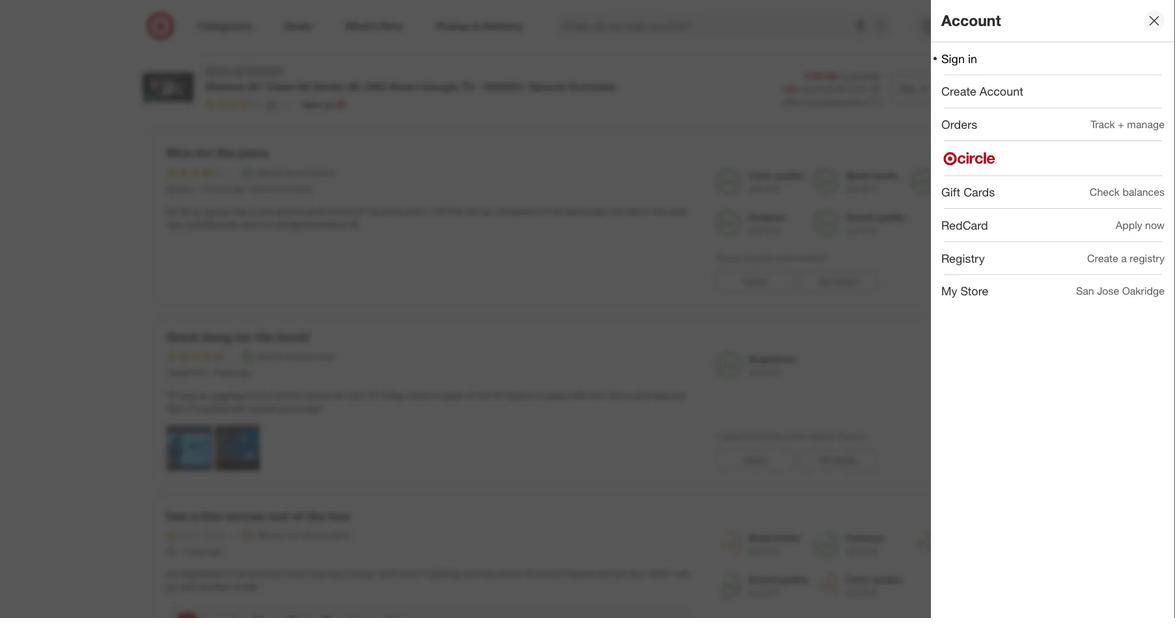 Task type: vqa. For each thing, say whether or not it's contained in the screenshot.
top Account
yes



Task type: locate. For each thing, give the bounding box(es) containing it.
the left 120
[[590, 390, 603, 401]]

pic up 'go'
[[166, 569, 179, 580]]

target down special
[[552, 95, 576, 107]]

, left 55"
[[238, 74, 240, 84]]

set
[[466, 205, 479, 217]]

is right 'what'
[[406, 37, 416, 52]]

1 vertical spatial purchaser
[[278, 184, 313, 194]]

redcard
[[941, 218, 988, 232]]

0 horizontal spatial price
[[238, 146, 268, 161]]

days up "elsewhere"
[[190, 547, 207, 557]]

felt
[[436, 205, 448, 217]]

10
[[716, 69, 725, 78]]

1 horizontal spatial color
[[846, 574, 870, 586]]

paired right tv
[[543, 390, 568, 401]]

0 vertical spatial guests
[[727, 69, 750, 78]]

0 vertical spatial hours
[[203, 74, 223, 84]]

budget
[[420, 95, 449, 107]]

3 not from the top
[[819, 456, 832, 465]]

helpful down 3 guests found this review helpful. did you?
[[743, 456, 767, 465]]

2 horizontal spatial not
[[285, 530, 298, 541]]

hours
[[203, 74, 223, 84], [211, 184, 231, 194]]

0 vertical spatial black
[[846, 169, 870, 181]]

0 vertical spatial 3
[[212, 368, 217, 378]]

- right dragonn04
[[207, 368, 210, 378]]

2 horizontal spatial 3
[[716, 432, 720, 442]]

1 vertical spatial in
[[968, 51, 977, 65]]

new at
[[303, 99, 333, 110]]

helpful button down 3 guests found this review helpful. did you?
[[716, 450, 794, 471]]

1 horizontal spatial price
[[382, 205, 403, 217]]

sign inside account dialog
[[941, 51, 965, 65]]

the right deleting
[[294, 37, 313, 52]]

0 vertical spatial report review button
[[941, 91, 1006, 106]]

to right compared
[[538, 205, 546, 217]]

tv.
[[367, 390, 379, 401]]

1 vertical spatial would recommend
[[257, 351, 334, 362]]

a
[[272, 95, 277, 107], [250, 205, 255, 217], [1121, 252, 1127, 265], [269, 390, 274, 401], [249, 403, 254, 414], [191, 509, 198, 524]]

1 horizontal spatial create
[[1087, 252, 1118, 265]]

purchaser up picture
[[278, 184, 313, 194]]

sign in inside account dialog
[[941, 51, 977, 65]]

0 horizontal spatial and
[[241, 218, 257, 230]]

4k
[[333, 390, 343, 401], [494, 390, 504, 401]]

not down nice
[[259, 218, 273, 230]]

- right ike
[[178, 547, 181, 557]]

not helpful button for great bang for the buck!
[[799, 450, 877, 471]]

create account link
[[931, 75, 1175, 108]]

an down dragonn04 - 3 days ago
[[199, 390, 209, 401]]

1 vertical spatial not helpful
[[819, 277, 857, 286]]

2 vertical spatial with
[[179, 582, 196, 593]]

guests for great bang for the buck!
[[722, 432, 746, 442]]

verified up nice
[[250, 184, 276, 194]]

an
[[358, 95, 368, 107], [199, 390, 209, 401]]

ago left 55"
[[225, 74, 238, 84]]

purchaser up cheaper
[[270, 74, 305, 84]]

18 up so
[[200, 184, 209, 194]]

the up would not recommend
[[307, 509, 325, 524]]

deleting
[[243, 37, 291, 52]]

to inside button
[[991, 82, 1001, 95]]

1 horizontal spatial black
[[846, 169, 870, 181]]

2 not helpful from the top
[[819, 277, 857, 286]]

my
[[941, 284, 957, 298]]

to left the look
[[226, 95, 234, 107]]

1 vertical spatial 3
[[716, 432, 720, 442]]

a right like
[[272, 95, 277, 107]]

to right add
[[991, 82, 1001, 95]]

- right pavin
[[187, 74, 190, 84]]

0 horizontal spatial brightness out of 5
[[748, 354, 795, 378]]

helpful?
[[799, 253, 827, 263]]

hours up good.
[[211, 184, 231, 194]]

price left point.
[[382, 205, 403, 217]]

review for nice for the price
[[774, 253, 797, 263]]

good.
[[206, 205, 229, 217]]

0 vertical spatial helpful
[[834, 92, 857, 102]]

2 would recommend from the top
[[257, 351, 334, 362]]

difference
[[442, 37, 501, 52]]

1 vertical spatial an
[[199, 390, 209, 401]]

1 vertical spatial not
[[285, 530, 298, 541]]

with right 'go'
[[179, 582, 196, 593]]

1 vertical spatial black levels out of 5
[[748, 533, 800, 557]]

0 horizontal spatial levels
[[775, 533, 800, 544]]

at left all.
[[339, 218, 347, 230]]

out
[[748, 183, 762, 194], [846, 183, 859, 194], [944, 183, 957, 194], [748, 224, 762, 236], [846, 224, 859, 236], [748, 367, 762, 378], [269, 509, 288, 524], [748, 546, 762, 557], [846, 546, 859, 557], [748, 587, 762, 599], [846, 587, 859, 599]]

verified
[[242, 74, 268, 84], [250, 184, 276, 194]]

1 vertical spatial you?
[[851, 432, 868, 442]]

sign
[[943, 20, 961, 32], [941, 51, 965, 65]]

0 horizontal spatial color quality out of 5
[[748, 169, 804, 194]]

report down registry
[[941, 276, 973, 289]]

ago for simone
[[233, 184, 246, 194]]

, up has
[[246, 184, 248, 194]]

bad
[[250, 569, 266, 580]]

0 vertical spatial purchaser
[[270, 74, 305, 84]]

tv up made
[[461, 80, 474, 93]]

online
[[845, 97, 866, 107]]

not
[[819, 92, 832, 102], [819, 277, 832, 286], [819, 456, 832, 465]]

purchaser for the
[[270, 74, 305, 84]]

1 vertical spatial tv
[[166, 390, 177, 401]]

report up orders
[[941, 92, 973, 105]]

in inside so far so good. has a nice picture and sound for the price point. i felt the set up compared to the samsungs i've had in the past was cumbersome and not straightforward at all.
[[644, 205, 651, 217]]

helpful button
[[716, 271, 794, 292], [716, 450, 794, 471]]

hisense down shop
[[205, 80, 244, 93]]

1 horizontal spatial tv
[[461, 80, 474, 93]]

review for target keeps deleting the question: what is the difference between 55a6h and 55a6h4
[[789, 69, 812, 78]]

1 horizontal spatial and
[[308, 205, 323, 217]]

this for great bang for the buck!
[[770, 432, 783, 442]]

verified for the
[[250, 184, 276, 194]]

1 i from the left
[[644, 569, 646, 580]]

tv was an upgrade from a 2016 e series 4k visio tv. dolby vision is great on the 4k apple tv paired with the 120 motion feature! also it's paired with a bose sound bar!
[[166, 390, 685, 414]]

,
[[238, 74, 240, 84], [246, 184, 248, 194]]

1 not helpful from the top
[[819, 92, 857, 102]]

report review button up orders
[[941, 91, 1006, 106]]

0 horizontal spatial but
[[268, 569, 282, 580]]

i left will on the right
[[671, 569, 673, 580]]

0 vertical spatial target
[[166, 37, 202, 52]]

the up 'shop all hisense hisense 55" class a6 series 4k uhd smart google tv - 55a6h4 -special purchase'
[[420, 37, 438, 52]]

2 horizontal spatial and
[[597, 37, 619, 52]]

0 vertical spatial color quality out of 5
[[748, 169, 804, 194]]

is up another
[[225, 569, 232, 580]]

helpful for great bang for the buck!
[[743, 456, 767, 465]]

and up straightforward
[[308, 205, 323, 217]]

sound inside so far so good. has a nice picture and sound for the price point. i felt the set up compared to the samsungs i've had in the past was cumbersome and not straightforward at all.
[[325, 205, 351, 217]]

report review button down registry
[[941, 275, 1006, 290]]

target up pavin
[[166, 37, 202, 52]]

report review up orders
[[941, 92, 1006, 105]]

create up the jose
[[1087, 252, 1118, 265]]

guests for target keeps deleting the question: what is the difference between 55a6h and 55a6h4
[[727, 69, 750, 78]]

not up model
[[234, 569, 248, 580]]

1 vertical spatial guests
[[722, 432, 746, 442]]

1 vertical spatial price
[[382, 205, 403, 217]]

0 vertical spatial recommend
[[285, 167, 334, 178]]

with inside "pic elsewhere is not bad but colors are very muted. dont know if getting unit that works ok would improve the pic but i think i will go with another model"
[[179, 582, 196, 593]]

price inside so far so good. has a nice picture and sound for the price point. i felt the set up compared to the samsungs i've had in the past was cumbersome and not straightforward at all.
[[382, 205, 403, 217]]

features
[[748, 211, 786, 223], [846, 533, 884, 544]]

1 vertical spatial color
[[846, 574, 870, 586]]

1 vertical spatial black
[[748, 533, 773, 544]]

1 horizontal spatial hisense
[[245, 63, 283, 76]]

i
[[644, 569, 646, 580], [671, 569, 673, 580]]

1 horizontal spatial not
[[259, 218, 273, 230]]

is left great
[[433, 390, 440, 401]]

0 vertical spatial paired
[[543, 390, 568, 401]]

straightforward
[[275, 218, 337, 230]]

brightness
[[944, 169, 991, 181], [748, 354, 795, 365]]

0 horizontal spatial pic
[[166, 569, 179, 580]]

a left "registry"
[[1121, 252, 1127, 265]]

0 horizontal spatial paired
[[201, 403, 227, 414]]

features out of 5
[[748, 211, 786, 236], [846, 533, 884, 557]]

when purchased online
[[783, 97, 866, 107]]

at
[[325, 99, 333, 110], [339, 218, 347, 230]]

hours up starting
[[203, 74, 223, 84]]

2 report review button from the top
[[941, 275, 1006, 290]]

0 vertical spatial 18
[[192, 74, 201, 84]]

up
[[481, 205, 492, 217]]

levels
[[873, 169, 897, 181], [775, 533, 800, 544]]

2 helpful from the top
[[743, 456, 767, 465]]

1 helpful from the top
[[834, 92, 857, 102]]

you? for target keeps deleting the question: what is the difference between 55a6h and 55a6h4
[[855, 69, 872, 78]]

and down has
[[241, 218, 257, 230]]

0 horizontal spatial hisense
[[205, 80, 244, 93]]

when
[[783, 97, 804, 107]]

new
[[303, 99, 322, 110]]

1 vertical spatial report review button
[[941, 275, 1006, 290]]

great
[[442, 390, 463, 401]]

this is starting to look like a cheaper version of an already low budget tv, made just for bf...but target doesn't want to talk about it.
[[166, 95, 694, 107]]

would for price
[[257, 167, 282, 178]]

would down buck!
[[257, 351, 282, 362]]

for up all.
[[353, 205, 364, 217]]

1 vertical spatial account
[[980, 84, 1023, 98]]

1 4k from the left
[[333, 390, 343, 401]]

2 helpful button from the top
[[716, 450, 794, 471]]

would recommend down buck!
[[257, 351, 334, 362]]

2 pic from the left
[[614, 569, 626, 580]]

1 vertical spatial sign in
[[941, 51, 977, 65]]

create up orders
[[941, 84, 977, 98]]

paired down upgrade
[[201, 403, 227, 414]]

san jose oakridge
[[1076, 285, 1165, 298]]

2 report review from the top
[[941, 276, 1006, 289]]

gift cards
[[941, 185, 995, 199]]

image of hisense 55" class a6 series 4k uhd smart google tv - 55a6h4 -special purchase image
[[142, 63, 194, 115]]

4k left apple
[[494, 390, 504, 401]]

not down has a line across out of the box
[[285, 530, 298, 541]]

hours for for
[[211, 184, 231, 194]]

0 vertical spatial tv
[[461, 80, 474, 93]]

check
[[1090, 186, 1120, 199]]

to left the talk
[[633, 95, 641, 107]]

2 not helpful button from the top
[[799, 271, 877, 292]]

hisense
[[245, 63, 283, 76], [205, 80, 244, 93]]

18 right pavin
[[192, 74, 201, 84]]

helpful for nice for the price
[[743, 277, 767, 286]]

price up simone - 18 hours ago , verified purchaser
[[238, 146, 268, 161]]

think
[[649, 569, 669, 580]]

3 helpful from the top
[[834, 456, 857, 465]]

would recommend for great bang for the buck!
[[257, 351, 334, 362]]

but right bad
[[268, 569, 282, 580]]

2 vertical spatial 3
[[184, 547, 188, 557]]

sale
[[783, 84, 799, 93]]

account inside 'link'
[[980, 84, 1023, 98]]

to inside so far so good. has a nice picture and sound for the price point. i felt the set up compared to the samsungs i've had in the past was cumbersome and not straightforward at all.
[[538, 205, 546, 217]]

1 vertical spatial at
[[339, 218, 347, 230]]

not helpful
[[819, 92, 857, 102], [819, 277, 857, 286], [819, 456, 857, 465]]

1 helpful button from the top
[[716, 271, 794, 292]]

recommend
[[285, 167, 334, 178], [285, 351, 334, 362], [301, 530, 350, 541]]

- for simone - 18 hours ago , verified purchaser
[[195, 184, 198, 194]]

- right simone on the left top of the page
[[195, 184, 198, 194]]

1 would from the top
[[257, 167, 282, 178]]

hisense up 55"
[[245, 63, 283, 76]]

dragonn04
[[166, 368, 205, 378]]

has
[[166, 509, 187, 524]]

ago for ike
[[209, 547, 222, 557]]

3 not helpful button from the top
[[799, 450, 877, 471]]

-
[[187, 74, 190, 84], [477, 80, 481, 93], [525, 80, 529, 93], [195, 184, 198, 194], [207, 368, 210, 378], [178, 547, 181, 557]]

cumbersome
[[185, 218, 239, 230]]

would up simone - 18 hours ago , verified purchaser
[[257, 167, 282, 178]]

the right on
[[479, 390, 492, 401]]

guests
[[727, 69, 750, 78], [722, 432, 746, 442]]

1 vertical spatial sound quality out of 5
[[748, 574, 808, 599]]

off
[[869, 84, 878, 93]]

not for nice for the price
[[819, 277, 832, 286]]

0 vertical spatial did
[[841, 69, 853, 78]]

0 vertical spatial features
[[748, 211, 786, 223]]

What can we help you find? suggestions appear below search field
[[554, 12, 879, 40]]

far
[[180, 205, 191, 217]]

1 vertical spatial days
[[190, 547, 207, 557]]

0 horizontal spatial create
[[941, 84, 977, 98]]

0 horizontal spatial not
[[234, 569, 248, 580]]

3 would from the top
[[257, 530, 282, 541]]

ago for dragonn04
[[237, 368, 251, 378]]

at inside so far so good. has a nice picture and sound for the price point. i felt the set up compared to the samsungs i've had in the past was cumbersome and not straightforward at all.
[[339, 218, 347, 230]]

0 vertical spatial report
[[941, 92, 973, 105]]

and right 55a6h
[[597, 37, 619, 52]]

- up "bf...but"
[[525, 80, 529, 93]]

0 horizontal spatial features out of 5
[[748, 211, 786, 236]]

the left set
[[451, 205, 464, 217]]

1 horizontal spatial 3
[[212, 368, 217, 378]]

3 not helpful from the top
[[819, 456, 857, 465]]

1 vertical spatial brightness
[[748, 354, 795, 365]]

a inside dialog
[[1121, 252, 1127, 265]]

2 helpful from the top
[[834, 277, 857, 286]]

1 horizontal spatial 4k
[[494, 390, 504, 401]]

feature!
[[654, 390, 685, 401]]

recommend up picture
[[285, 167, 334, 178]]

guest review image 1 of 2, zoom in image
[[166, 425, 212, 471]]

days up upgrade
[[219, 368, 235, 378]]

shop all hisense hisense 55" class a6 series 4k uhd smart google tv - 55a6h4 -special purchase
[[205, 63, 616, 93]]

is inside tv was an upgrade from a 2016 e series 4k visio tv. dolby vision is great on the 4k apple tv paired with the 120 motion feature! also it's paired with a bose sound bar!
[[433, 390, 440, 401]]

0 horizontal spatial with
[[179, 582, 196, 593]]

would recommend up picture
[[257, 167, 334, 178]]

guest review image 2 of 2, zoom in image
[[215, 425, 260, 471]]

was down so
[[166, 218, 182, 230]]

helpful for nice for the price
[[834, 277, 857, 286]]

verified up like
[[242, 74, 268, 84]]

with left 120
[[571, 390, 588, 401]]

a inside so far so good. has a nice picture and sound for the price point. i felt the set up compared to the samsungs i've had in the past was cumbersome and not straightforward at all.
[[250, 205, 255, 217]]

did for great bang for the buck!
[[837, 432, 849, 442]]

0 vertical spatial not
[[259, 218, 273, 230]]

reg
[[839, 71, 851, 81]]

1 horizontal spatial i
[[671, 569, 673, 580]]

with down upgrade
[[229, 403, 246, 414]]

recommend down buck!
[[285, 351, 334, 362]]

ago up from
[[237, 368, 251, 378]]

0 horizontal spatial color
[[748, 169, 772, 181]]

2 would from the top
[[257, 351, 282, 362]]

i left 'think'
[[644, 569, 646, 580]]

55a6h4
[[622, 37, 664, 52]]

hours for keeps
[[203, 74, 223, 84]]

0 vertical spatial helpful
[[743, 277, 767, 286]]

about
[[661, 95, 684, 107]]

shop
[[205, 63, 229, 76]]

was up it's
[[180, 390, 196, 401]]

0 horizontal spatial ,
[[238, 74, 240, 84]]

create inside 'link'
[[941, 84, 977, 98]]

(
[[849, 84, 851, 93]]

helpful button down find
[[716, 271, 794, 292]]

1 helpful from the top
[[743, 277, 767, 286]]

helpful down find
[[743, 277, 767, 286]]

report review button
[[941, 91, 1006, 106], [941, 275, 1006, 290]]

sound
[[325, 205, 351, 217], [846, 211, 874, 223], [279, 403, 304, 414], [748, 574, 776, 586]]

an down 4k
[[358, 95, 368, 107]]

helpful
[[743, 277, 767, 286], [743, 456, 767, 465]]

- for dragonn04 - 3 days ago
[[207, 368, 210, 378]]

0 horizontal spatial 4k
[[333, 390, 343, 401]]

10 guests found this review helpful. did you?
[[716, 69, 872, 78]]

1 vertical spatial create
[[1087, 252, 1118, 265]]

0 vertical spatial you?
[[855, 69, 872, 78]]

ago up has
[[233, 184, 246, 194]]

did for target keeps deleting the question: what is the difference between 55a6h and 55a6h4
[[841, 69, 853, 78]]

of
[[348, 95, 356, 107], [764, 183, 772, 194], [862, 183, 870, 194], [959, 183, 967, 194], [764, 224, 772, 236], [862, 224, 870, 236], [764, 367, 772, 378], [291, 509, 303, 524], [764, 546, 772, 557], [862, 546, 870, 557], [764, 587, 772, 599], [862, 587, 870, 599]]

would down has a line across out of the box
[[257, 530, 282, 541]]

1 vertical spatial color quality out of 5
[[846, 574, 901, 599]]

report review down registry
[[941, 276, 1006, 289]]

recommend down box at the left bottom of the page
[[301, 530, 350, 541]]

1 vertical spatial sign
[[941, 51, 965, 65]]

simone - 18 hours ago , verified purchaser
[[166, 184, 313, 194]]

ago for pavin
[[225, 74, 238, 84]]

pavin - 18 hours ago , verified purchaser
[[166, 74, 305, 84]]

2 vertical spatial and
[[241, 218, 257, 230]]

18 for keeps
[[192, 74, 201, 84]]

jose
[[1097, 285, 1119, 298]]

with
[[571, 390, 588, 401], [229, 403, 246, 414], [179, 582, 196, 593]]

nice
[[166, 146, 193, 161]]

0 vertical spatial not
[[819, 92, 832, 102]]

create for create a registry
[[1087, 252, 1118, 265]]

add to cart
[[969, 82, 1024, 95]]

2 vertical spatial not
[[234, 569, 248, 580]]

2 but from the left
[[629, 569, 642, 580]]

2 vertical spatial recommend
[[301, 530, 350, 541]]

was inside so far so good. has a nice picture and sound for the price point. i felt the set up compared to the samsungs i've had in the past was cumbersome and not straightforward at all.
[[166, 218, 182, 230]]

tv up also
[[166, 390, 177, 401]]

4k left the visio
[[333, 390, 343, 401]]

not helpful button for nice for the price
[[799, 271, 877, 292]]

0 vertical spatial sound quality out of 5
[[846, 211, 906, 236]]

black
[[846, 169, 870, 181], [748, 533, 773, 544]]

)
[[878, 84, 881, 93]]

0 horizontal spatial tv
[[166, 390, 177, 401]]

ago up "elsewhere"
[[209, 547, 222, 557]]

track + manage
[[1091, 118, 1165, 131]]

1 horizontal spatial at
[[339, 218, 347, 230]]

0 horizontal spatial brightness
[[748, 354, 795, 365]]

pic left 'think'
[[614, 569, 626, 580]]

a right has
[[250, 205, 255, 217]]

pic
[[166, 569, 179, 580], [614, 569, 626, 580]]

2 not from the top
[[819, 277, 832, 286]]

1 horizontal spatial an
[[358, 95, 368, 107]]

1 would recommend from the top
[[257, 167, 334, 178]]

0 vertical spatial ,
[[238, 74, 240, 84]]

1 horizontal spatial with
[[229, 403, 246, 414]]

made
[[462, 95, 485, 107]]

not
[[259, 218, 273, 230], [285, 530, 298, 541], [234, 569, 248, 580]]

1 horizontal spatial brightness out of 5
[[944, 169, 991, 194]]



Task type: describe. For each thing, give the bounding box(es) containing it.
not helpful for nice for the price
[[819, 277, 857, 286]]

orders
[[941, 117, 977, 131]]

is inside "pic elsewhere is not bad but colors are very muted. dont know if getting unit that works ok would improve the pic but i think i will go with another model"
[[225, 569, 232, 580]]

0 vertical spatial brightness
[[944, 169, 991, 181]]

120
[[606, 390, 621, 401]]

a6
[[297, 80, 310, 93]]

for inside so far so good. has a nice picture and sound for the price point. i felt the set up compared to the samsungs i've had in the past was cumbersome and not straightforward at all.
[[353, 205, 364, 217]]

that
[[479, 569, 494, 580]]

0 vertical spatial in
[[964, 20, 971, 32]]

balances
[[1123, 186, 1165, 199]]

purchaser for price
[[278, 184, 313, 194]]

san
[[1076, 285, 1094, 298]]

keeps
[[205, 37, 240, 52]]

another
[[199, 582, 230, 593]]

1 vertical spatial levels
[[775, 533, 800, 544]]

0 horizontal spatial sound quality out of 5
[[748, 574, 808, 599]]

would for across
[[257, 530, 282, 541]]

version
[[316, 95, 345, 107]]

purchased
[[806, 97, 843, 107]]

found for target keeps deleting the question: what is the difference between 55a6h and 55a6h4
[[752, 69, 772, 78]]

class
[[267, 80, 294, 93]]

so
[[166, 205, 177, 217]]

0 horizontal spatial features
[[748, 211, 786, 223]]

cards
[[964, 185, 995, 199]]

not helpful for great bang for the buck!
[[819, 456, 857, 465]]

0 horizontal spatial black
[[748, 533, 773, 544]]

was inside tv was an upgrade from a 2016 e series 4k visio tv. dolby vision is great on the 4k apple tv paired with the 120 motion feature! also it's paired with a bose sound bar!
[[180, 390, 196, 401]]

2 4k from the left
[[494, 390, 504, 401]]

0 vertical spatial account
[[941, 11, 1001, 30]]

- for pavin - 18 hours ago , verified purchaser
[[187, 74, 190, 84]]

great
[[166, 330, 199, 345]]

0 vertical spatial sign in
[[943, 20, 971, 32]]

account dialog
[[931, 0, 1175, 619]]

a down from
[[249, 403, 254, 414]]

1 pic from the left
[[166, 569, 179, 580]]

cart
[[1004, 82, 1024, 95]]

a left line
[[191, 509, 198, 524]]

e
[[299, 390, 304, 401]]

it's
[[187, 403, 198, 414]]

0 horizontal spatial target
[[166, 37, 202, 52]]

uhd
[[363, 80, 386, 93]]

manage
[[1127, 118, 1165, 131]]

0 vertical spatial sign
[[943, 20, 961, 32]]

3 for great bang for the buck!
[[212, 368, 217, 378]]

visio
[[346, 390, 364, 401]]

0 vertical spatial sign in link
[[910, 12, 991, 40]]

2 i from the left
[[671, 569, 673, 580]]

past
[[669, 205, 686, 217]]

1 not from the top
[[819, 92, 832, 102]]

what
[[374, 37, 403, 52]]

0 horizontal spatial black levels out of 5
[[748, 533, 800, 557]]

not for great bang for the buck!
[[819, 456, 832, 465]]

1 horizontal spatial color quality out of 5
[[846, 574, 901, 599]]

the left buck!
[[255, 330, 274, 345]]

low
[[403, 95, 417, 107]]

is left starting
[[183, 95, 190, 107]]

0 vertical spatial brightness out of 5
[[944, 169, 991, 194]]

purchase
[[569, 80, 616, 93]]

verified for deleting
[[242, 74, 268, 84]]

1 vertical spatial brightness out of 5
[[748, 354, 795, 378]]

are
[[312, 569, 325, 580]]

1 vertical spatial with
[[229, 403, 246, 414]]

0 vertical spatial levels
[[873, 169, 897, 181]]

the inside "pic elsewhere is not bad but colors are very muted. dont know if getting unit that works ok would improve the pic but i think i will go with another model"
[[598, 569, 611, 580]]

all.
[[349, 218, 360, 230]]

for right nice
[[196, 146, 213, 161]]

ok
[[524, 569, 534, 580]]

1 report from the top
[[941, 92, 973, 105]]

the left point.
[[367, 205, 380, 217]]

tv,
[[451, 95, 460, 107]]

search
[[870, 21, 901, 34]]

doesn't
[[578, 95, 609, 107]]

would
[[536, 569, 561, 580]]

18 for for
[[200, 184, 209, 194]]

2 report from the top
[[941, 276, 973, 289]]

days for a
[[190, 547, 207, 557]]

1 not helpful button from the top
[[799, 87, 877, 108]]

100.00
[[823, 84, 847, 93]]

not inside "pic elsewhere is not bad but colors are very muted. dont know if getting unit that works ok would improve the pic but i think i will go with another model"
[[234, 569, 248, 580]]

save
[[801, 84, 817, 93]]

0 vertical spatial color
[[748, 169, 772, 181]]

bang
[[202, 330, 232, 345]]

0 vertical spatial black levels out of 5
[[846, 169, 897, 194]]

my store
[[941, 284, 989, 298]]

question:
[[316, 37, 371, 52]]

this for target keeps deleting the question: what is the difference between 55a6h and 55a6h4
[[774, 69, 787, 78]]

has
[[231, 205, 247, 217]]

55a6h4
[[484, 80, 522, 93]]

1 report review from the top
[[941, 92, 1006, 105]]

improve
[[563, 569, 596, 580]]

0 vertical spatial an
[[358, 95, 368, 107]]

1 horizontal spatial target
[[552, 95, 576, 107]]

line
[[201, 509, 222, 524]]

muted.
[[347, 569, 375, 580]]

ike
[[166, 547, 176, 557]]

, for deleting
[[238, 74, 240, 84]]

want
[[611, 95, 631, 107]]

recommend for great bang for the buck!
[[285, 351, 334, 362]]

1 but from the left
[[268, 569, 282, 580]]

for right bang
[[236, 330, 252, 345]]

for right the just
[[505, 95, 516, 107]]

an inside tv was an upgrade from a 2016 e series 4k visio tv. dolby vision is great on the 4k apple tv paired with the 120 motion feature! also it's paired with a bose sound bar!
[[199, 390, 209, 401]]

days for bang
[[219, 368, 235, 378]]

helpful. for target keeps deleting the question: what is the difference between 55a6h and 55a6h4
[[814, 69, 839, 78]]

3 guests found this review helpful. did you?
[[716, 432, 868, 442]]

a up bose
[[269, 390, 274, 401]]

the left past
[[653, 205, 666, 217]]

0 vertical spatial with
[[571, 390, 588, 401]]

33
[[851, 84, 860, 93]]

1 vertical spatial features out of 5
[[846, 533, 884, 557]]

would recommend for nice for the price
[[257, 167, 334, 178]]

apple
[[506, 390, 530, 401]]

you? for great bang for the buck!
[[851, 432, 868, 442]]

review for great bang for the buck!
[[785, 432, 807, 442]]

works
[[497, 569, 521, 580]]

helpful for great bang for the buck!
[[834, 456, 857, 465]]

sound inside tv was an upgrade from a 2016 e series 4k visio tv. dolby vision is great on the 4k apple tv paired with the 120 motion feature! also it's paired with a bose sound bar!
[[279, 403, 304, 414]]

- up made
[[477, 80, 481, 93]]

the up simone - 18 hours ago , verified purchaser
[[216, 146, 235, 161]]

1 horizontal spatial features
[[846, 533, 884, 544]]

nice
[[257, 205, 274, 217]]

1 vertical spatial and
[[308, 205, 323, 217]]

recommend for nice for the price
[[285, 167, 334, 178]]

tv
[[533, 390, 540, 401]]

samsungs
[[564, 205, 607, 217]]

4k
[[347, 80, 360, 93]]

did you find this review helpful?
[[716, 253, 827, 263]]

$299.99
[[853, 71, 881, 81]]

%
[[860, 84, 867, 93]]

0 vertical spatial hisense
[[245, 63, 283, 76]]

series
[[307, 390, 331, 401]]

, for the
[[246, 184, 248, 194]]

all
[[232, 63, 243, 76]]

know
[[399, 569, 420, 580]]

search button
[[870, 12, 901, 43]]

across
[[226, 509, 265, 524]]

0 vertical spatial features out of 5
[[748, 211, 786, 236]]

26 link
[[205, 98, 289, 113]]

1 report review button from the top
[[941, 91, 1006, 106]]

bf...but
[[518, 95, 549, 107]]

- for ike - 3 days ago
[[178, 547, 181, 557]]

so
[[193, 205, 203, 217]]

tv inside tv was an upgrade from a 2016 e series 4k visio tv. dolby vision is great on the 4k apple tv paired with the 120 motion feature! also it's paired with a bose sound bar!
[[166, 390, 177, 401]]

helpful. for great bang for the buck!
[[809, 432, 834, 442]]

helpful button for great bang for the buck!
[[716, 450, 794, 471]]

compared
[[494, 205, 536, 217]]

tv inside 'shop all hisense hisense 55" class a6 series 4k uhd smart google tv - 55a6h4 -special purchase'
[[461, 80, 474, 93]]

0 horizontal spatial at
[[325, 99, 333, 110]]

picture
[[277, 205, 305, 217]]

in inside account dialog
[[968, 51, 977, 65]]

had
[[626, 205, 641, 217]]

between
[[504, 37, 555, 52]]

1 vertical spatial paired
[[201, 403, 227, 414]]

$199.99
[[805, 70, 837, 81]]

oakridge
[[1122, 285, 1165, 298]]

this for nice for the price
[[760, 253, 772, 263]]

helpful button for nice for the price
[[716, 271, 794, 292]]

buck!
[[277, 330, 310, 345]]

1 horizontal spatial paired
[[543, 390, 568, 401]]

add
[[969, 82, 988, 95]]

26
[[266, 99, 276, 110]]

found for great bang for the buck!
[[748, 432, 768, 442]]

$
[[819, 84, 823, 93]]

simone
[[166, 184, 193, 194]]

1 vertical spatial did
[[716, 253, 728, 263]]

registry
[[941, 251, 985, 265]]

also
[[166, 403, 184, 414]]

+
[[1118, 118, 1124, 131]]

colors
[[284, 569, 309, 580]]

point.
[[405, 205, 428, 217]]

pic elsewhere is not bad but colors are very muted. dont know if getting unit that works ok would improve the pic but i think i will go with another model
[[166, 569, 689, 593]]

dolby
[[381, 390, 405, 401]]

box
[[329, 509, 350, 524]]

add to cart button
[[960, 74, 1033, 103]]

1 vertical spatial sign in link
[[931, 42, 1175, 75]]

0 vertical spatial price
[[238, 146, 268, 161]]

create for create account
[[941, 84, 977, 98]]

gift
[[941, 185, 960, 199]]

the left samsungs
[[549, 205, 562, 217]]

would for the
[[257, 351, 282, 362]]

3 for has a line across out of the box
[[184, 547, 188, 557]]

2016
[[276, 390, 296, 401]]

ike - 3 days ago
[[166, 547, 222, 557]]

check balances
[[1090, 186, 1165, 199]]

not inside so far so good. has a nice picture and sound for the price point. i felt the set up compared to the samsungs i've had in the past was cumbersome and not straightforward at all.
[[259, 218, 273, 230]]



